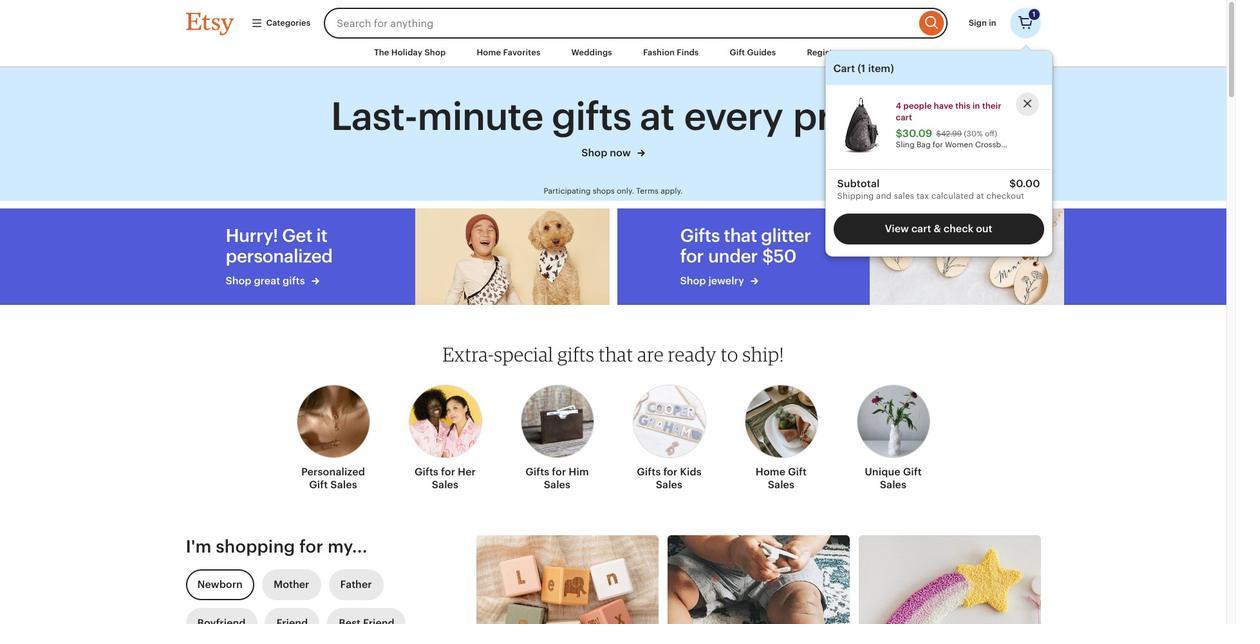 Task type: vqa. For each thing, say whether or not it's contained in the screenshot.
SHOP GREAT GIFTS link
yes



Task type: locate. For each thing, give the bounding box(es) containing it.
shop right holiday
[[425, 48, 446, 57]]

weddings link
[[562, 41, 622, 64]]

gift inside home gift sales
[[788, 466, 807, 478]]

fashion finds link
[[633, 41, 708, 64]]

the
[[374, 48, 389, 57]]

fashion finds
[[643, 48, 699, 57]]

personalized
[[301, 466, 365, 478]]

hurry!
[[226, 225, 278, 246]]

item)
[[868, 62, 894, 75]]

for inside gifts for kids sales
[[663, 466, 678, 478]]

$30.09
[[896, 128, 932, 140]]

finds
[[677, 48, 699, 57]]

1 vertical spatial that
[[599, 343, 633, 366]]

gifts that glitter for under $50
[[680, 225, 811, 266]]

extra-
[[442, 343, 494, 366]]

the holiday shop link
[[364, 41, 455, 64]]

for
[[441, 466, 455, 478], [552, 466, 566, 478], [663, 466, 678, 478], [299, 537, 323, 557]]

home
[[477, 48, 501, 57], [756, 466, 785, 478]]

home favorites link
[[467, 41, 550, 64]]

shop now
[[582, 147, 633, 159]]

1 vertical spatial in
[[973, 101, 980, 111]]

cart
[[833, 62, 855, 75]]

in
[[989, 18, 996, 28], [973, 101, 980, 111]]

gifts left the kids
[[637, 466, 661, 478]]

gifts for gifts for her sales
[[415, 466, 438, 478]]

special
[[494, 343, 553, 366]]

extra-special gifts that are ready to ship!
[[442, 343, 784, 366]]

check
[[944, 223, 973, 235]]

banner
[[163, 0, 1064, 257]]

gifts inside gifts for kids sales
[[637, 466, 661, 478]]

her
[[458, 466, 476, 478]]

calculated
[[931, 191, 974, 201]]

jewelry
[[708, 275, 744, 287]]

that left are
[[599, 343, 633, 366]]

shop left great
[[226, 275, 251, 287]]

4 sales from the left
[[656, 479, 683, 491]]

gift inside the 'unique gift sales'
[[903, 466, 922, 478]]

view cart & check out link
[[833, 214, 1044, 245]]

None search field
[[324, 8, 947, 39]]

2 vertical spatial gifts
[[558, 343, 594, 366]]

in right sign
[[989, 18, 996, 28]]

gifts for special
[[558, 343, 594, 366]]

for inside gifts for him sales
[[552, 466, 566, 478]]

subtotal
[[837, 178, 880, 190]]

0 vertical spatial cart
[[896, 113, 912, 123]]

shop inside "link"
[[582, 147, 607, 159]]

i'm shopping for my...
[[186, 537, 368, 557]]

gifts for gifts for him sales
[[525, 466, 549, 478]]

menu bar containing the holiday shop
[[163, 39, 1064, 68]]

1 vertical spatial home
[[756, 466, 785, 478]]

gifts for her sales
[[415, 466, 476, 491]]

1 horizontal spatial home
[[756, 466, 785, 478]]

(30%
[[964, 130, 983, 139]]

0 vertical spatial home
[[477, 48, 501, 57]]

6 sales from the left
[[880, 479, 907, 491]]

for left her
[[441, 466, 455, 478]]

in inside 4 people have this in their cart $30.09 $42.99 (30% off)
[[973, 101, 980, 111]]

newborn
[[197, 579, 243, 591]]

cart inside 4 people have this in their cart $30.09 $42.99 (30% off)
[[896, 113, 912, 123]]

gifts inside gifts for her sales
[[415, 466, 438, 478]]

gift for home gift sales
[[788, 466, 807, 478]]

cart down 4
[[896, 113, 912, 123]]

sign
[[969, 18, 987, 28]]

for inside gifts for her sales
[[441, 466, 455, 478]]

sling bag for women crossbody travel backpack with anti theft pocket | one strap tablet backpack floral pattern chest bag with bottle holder image image
[[833, 93, 888, 158]]

cart left &
[[911, 223, 931, 235]]

sales inside home gift sales
[[768, 479, 795, 491]]

sales inside personalized gift sales
[[330, 479, 357, 491]]

view
[[885, 223, 909, 235]]

that
[[724, 225, 757, 246], [599, 343, 633, 366]]

gifts left her
[[415, 466, 438, 478]]

1 vertical spatial cart
[[911, 223, 931, 235]]

shop left jewelry
[[680, 275, 706, 287]]

that left glitter
[[724, 225, 757, 246]]

3 sales from the left
[[544, 479, 570, 491]]

out
[[976, 223, 992, 235]]

the holiday shop
[[374, 48, 446, 57]]

in inside button
[[989, 18, 996, 28]]

minute
[[417, 94, 543, 138]]

gifts inside gifts for him sales
[[525, 466, 549, 478]]

gifts up shop jewelry
[[680, 225, 720, 246]]

0 vertical spatial gifts
[[552, 94, 631, 138]]

5 sales from the left
[[768, 479, 795, 491]]

0 vertical spatial that
[[724, 225, 757, 246]]

unique gift sales link
[[857, 377, 930, 497]]

categories button
[[241, 12, 320, 35]]

gift
[[730, 48, 745, 57], [788, 466, 807, 478], [903, 466, 922, 478], [309, 479, 328, 491]]

view cart & check out
[[885, 223, 992, 235]]

shop jewelry link
[[680, 274, 818, 289]]

gifts for her sales link
[[408, 377, 482, 497]]

shop for hurry! get it personalized
[[226, 275, 251, 287]]

for left the kids
[[663, 466, 678, 478]]

1 link
[[1010, 8, 1041, 39]]

1 horizontal spatial that
[[724, 225, 757, 246]]

0 horizontal spatial in
[[973, 101, 980, 111]]

wooden letter blocks / baby name blocks / new baby gift image
[[476, 536, 658, 624]]

four stainless steel oval plate necklaces shown in gold featuring personalized birth flowers and one with a custom name written in a cursive font. image
[[869, 209, 1064, 305]]

personalized gift sales
[[301, 466, 365, 491]]

1 vertical spatial gifts
[[283, 275, 305, 287]]

home inside home gift sales
[[756, 466, 785, 478]]

gifts up shop now
[[552, 94, 631, 138]]

participating shops only. terms apply.
[[544, 187, 683, 196]]

0 vertical spatial in
[[989, 18, 996, 28]]

for left the him
[[552, 466, 566, 478]]

sales inside gifts for kids sales
[[656, 479, 683, 491]]

favorites
[[503, 48, 541, 57]]

shop left now on the top of the page
[[582, 147, 607, 159]]

$42.99
[[936, 130, 962, 139]]

gift inside personalized gift sales
[[309, 479, 328, 491]]

menu bar
[[163, 39, 1064, 68]]

terms apply.
[[636, 187, 683, 196]]

for for him
[[552, 466, 566, 478]]

shop
[[425, 48, 446, 57], [582, 147, 607, 159], [226, 275, 251, 287], [680, 275, 706, 287]]

1 horizontal spatial in
[[989, 18, 996, 28]]

0 horizontal spatial that
[[599, 343, 633, 366]]

gifts left the him
[[525, 466, 549, 478]]

gifts inside gifts that glitter for under $50
[[680, 225, 720, 246]]

sales inside the 'unique gift sales'
[[880, 479, 907, 491]]

last-
[[331, 94, 417, 138]]

gifts for gifts that glitter for under $50
[[680, 225, 720, 246]]

and
[[876, 191, 892, 201]]

sign in button
[[959, 12, 1006, 35]]

4 people have this in their cart $30.09 $42.99 (30% off)
[[896, 101, 1001, 140]]

off)
[[985, 130, 997, 139]]

in right this
[[973, 101, 980, 111]]

gifts right 'special'
[[558, 343, 594, 366]]

checkout
[[986, 191, 1024, 201]]

ship!
[[742, 343, 784, 366]]

2 sales from the left
[[432, 479, 458, 491]]

gifts right great
[[283, 275, 305, 287]]

banner containing cart (1 item)
[[163, 0, 1064, 257]]

0 horizontal spatial home
[[477, 48, 501, 57]]

a young boy shown wearing an alphabet printed fanny pack next to his dog wearing a neck bandana featuring the matching design. image
[[415, 209, 609, 305]]

&
[[934, 223, 941, 235]]

glitter
[[761, 225, 811, 246]]

1 sales from the left
[[330, 479, 357, 491]]

great
[[254, 275, 280, 287]]

for for her
[[441, 466, 455, 478]]



Task type: describe. For each thing, give the bounding box(es) containing it.
unique
[[865, 466, 900, 478]]

now
[[610, 147, 631, 159]]

home for home gift sales
[[756, 466, 785, 478]]

it
[[316, 225, 327, 246]]

him
[[569, 466, 589, 478]]

Search for anything text field
[[324, 8, 916, 39]]

personalized
[[226, 246, 333, 266]]

gifts for him sales
[[525, 466, 589, 491]]

shop great gifts link
[[226, 274, 363, 289]]

for for kids
[[663, 466, 678, 478]]

home gift sales
[[756, 466, 807, 491]]

(1
[[858, 62, 866, 75]]

get
[[282, 225, 312, 246]]

gift inside gift guides link
[[730, 48, 745, 57]]

gift for unique gift sales
[[903, 466, 922, 478]]

sign in
[[969, 18, 996, 28]]

gift guides link
[[720, 41, 786, 64]]

to
[[721, 343, 738, 366]]

shop inside menu bar
[[425, 48, 446, 57]]

for left my...
[[299, 537, 323, 557]]

personalized gift sales link
[[296, 377, 370, 497]]

$0.00
[[1009, 178, 1040, 190]]

ready
[[668, 343, 716, 366]]

gifts for him sales link
[[520, 377, 594, 497]]

shipping
[[837, 191, 874, 201]]

gifts for great
[[283, 275, 305, 287]]

categories
[[266, 18, 310, 28]]

home for home favorites
[[477, 48, 501, 57]]

father
[[340, 579, 372, 591]]

gifts for gifts for kids sales
[[637, 466, 661, 478]]

my...
[[328, 537, 368, 557]]

punch needle shooting star wall hanging, tufted mini rug, nursery wall art, custom colors nursery decor image
[[859, 536, 1041, 624]]

gifts for minute
[[552, 94, 631, 138]]

4
[[896, 101, 901, 111]]

cart (1 item)
[[833, 62, 894, 75]]

1
[[1032, 10, 1035, 18]]

only.
[[617, 187, 634, 196]]

mother
[[274, 579, 309, 591]]

home gift sales link
[[745, 377, 818, 497]]

sales inside gifts for him sales
[[544, 479, 570, 491]]

shop now link
[[331, 145, 896, 161]]

unique gift sales
[[865, 466, 922, 491]]

gifts for kids sales
[[637, 466, 702, 491]]

shop for gifts that glitter for under $50
[[680, 275, 706, 287]]

that inside gifts that glitter for under $50
[[724, 225, 757, 246]]

shop for last-minute gifts at every price!
[[582, 147, 607, 159]]

gift guides
[[730, 48, 776, 57]]

at every price!
[[640, 94, 896, 138]]

shop jewelry
[[680, 275, 747, 287]]

hurry! get it personalized
[[226, 225, 333, 266]]

gifts for kids sales link
[[632, 377, 706, 497]]

this
[[955, 101, 970, 111]]

i'm
[[186, 537, 211, 557]]

last-minute gifts at every price!
[[331, 94, 896, 138]]

shopping
[[216, 537, 295, 557]]

tax
[[917, 191, 929, 201]]

for under $50
[[680, 246, 796, 266]]

shipping and sales tax calculated at checkout
[[837, 191, 1024, 201]]

sales inside gifts for her sales
[[432, 479, 458, 491]]

shop great gifts
[[226, 275, 307, 287]]

holiday
[[391, 48, 422, 57]]

weddings
[[571, 48, 612, 57]]

guides
[[747, 48, 776, 57]]

gift for personalized gift sales
[[309, 479, 328, 491]]

kids
[[680, 466, 702, 478]]

people
[[903, 101, 932, 111]]

at
[[976, 191, 984, 201]]

are
[[637, 343, 664, 366]]

shops
[[593, 187, 615, 196]]

fashion
[[643, 48, 675, 57]]

home favorites
[[477, 48, 541, 57]]

their
[[982, 101, 1001, 111]]

participating
[[544, 187, 591, 196]]

have
[[934, 101, 953, 111]]

sales
[[894, 191, 914, 201]]

cart (1 item) link
[[826, 51, 1052, 83]]



